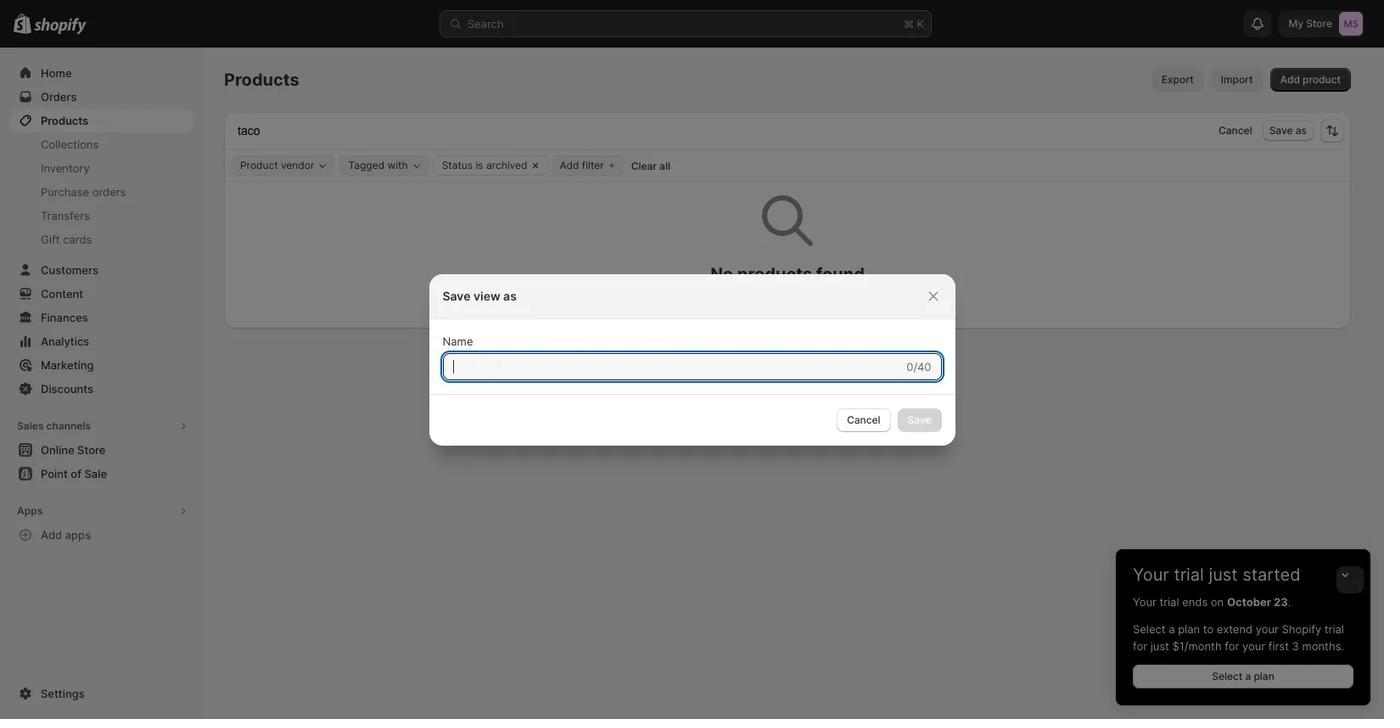 Task type: vqa. For each thing, say whether or not it's contained in the screenshot.
view
yes



Task type: locate. For each thing, give the bounding box(es) containing it.
1 vertical spatial add
[[41, 528, 62, 542]]

1 horizontal spatial cancel button
[[1212, 121, 1259, 141]]

add
[[1281, 73, 1300, 86], [41, 528, 62, 542]]

cancel
[[1219, 124, 1253, 137], [847, 413, 881, 426]]

1 horizontal spatial add
[[1281, 73, 1300, 86]]

transfers link
[[10, 204, 194, 228]]

clear all
[[631, 160, 671, 172]]

your
[[1133, 565, 1170, 585], [1133, 595, 1157, 609]]

1 horizontal spatial plan
[[1254, 670, 1275, 683]]

for down extend
[[1225, 639, 1240, 653]]

0 horizontal spatial cancel button
[[837, 408, 891, 432]]

purchase orders link
[[10, 180, 194, 204]]

your inside dropdown button
[[1133, 565, 1170, 585]]

1 vertical spatial plan
[[1254, 670, 1275, 683]]

products right the about
[[814, 346, 864, 361]]

1 horizontal spatial select
[[1212, 670, 1243, 683]]

as inside dialog
[[503, 288, 517, 303]]

your up your trial ends on october 23 .
[[1133, 565, 1170, 585]]

1 vertical spatial as
[[503, 288, 517, 303]]

products inside products link
[[41, 114, 88, 127]]

your left ends
[[1133, 595, 1157, 609]]

1 horizontal spatial save
[[1270, 124, 1293, 137]]

a
[[1169, 622, 1175, 636], [1246, 670, 1252, 683]]

0 horizontal spatial add
[[41, 528, 62, 542]]

cancel button down import button
[[1212, 121, 1259, 141]]

sales channels
[[17, 419, 91, 432]]

1 vertical spatial products
[[41, 114, 88, 127]]

1 horizontal spatial products
[[224, 70, 299, 90]]

just up 'on'
[[1209, 565, 1238, 585]]

products
[[224, 70, 299, 90], [41, 114, 88, 127]]

0 horizontal spatial select
[[1133, 622, 1166, 636]]

add apps button
[[10, 523, 194, 547]]

gift
[[41, 233, 60, 246]]

trial up ends
[[1174, 565, 1204, 585]]

a for select a plan
[[1246, 670, 1252, 683]]

more
[[747, 346, 775, 361]]

on
[[1211, 595, 1224, 609]]

0 horizontal spatial products
[[737, 264, 812, 284]]

1 vertical spatial just
[[1151, 639, 1170, 653]]

0 horizontal spatial products
[[41, 114, 88, 127]]

0 vertical spatial add
[[1281, 73, 1300, 86]]

k
[[917, 17, 924, 31]]

add product
[[1281, 73, 1341, 86]]

save view as dialog
[[0, 274, 1385, 445]]

0 vertical spatial just
[[1209, 565, 1238, 585]]

save inside button
[[1270, 124, 1293, 137]]

plan inside select a plan to extend your shopify trial for just $1/month for your first 3 months.
[[1178, 622, 1200, 636]]

add left apps
[[41, 528, 62, 542]]

a down select a plan to extend your shopify trial for just $1/month for your first 3 months.
[[1246, 670, 1252, 683]]

for left the $1/month
[[1133, 639, 1148, 653]]

trial inside select a plan to extend your shopify trial for just $1/month for your first 3 months.
[[1325, 622, 1345, 636]]

0 horizontal spatial for
[[1133, 639, 1148, 653]]

0 vertical spatial cancel
[[1219, 124, 1253, 137]]

save as button
[[1263, 121, 1314, 141]]

2 your from the top
[[1133, 595, 1157, 609]]

1 horizontal spatial for
[[1225, 639, 1240, 653]]

clear
[[631, 160, 657, 172]]

months.
[[1303, 639, 1345, 653]]

import
[[1221, 73, 1253, 86]]

add left product
[[1281, 73, 1300, 86]]

plan up the $1/month
[[1178, 622, 1200, 636]]

1 for from the left
[[1133, 639, 1148, 653]]

select
[[1133, 622, 1166, 636], [1212, 670, 1243, 683]]

1 vertical spatial cancel
[[847, 413, 881, 426]]

1 vertical spatial select
[[1212, 670, 1243, 683]]

cancel down import button
[[1219, 124, 1253, 137]]

1 vertical spatial trial
[[1160, 595, 1180, 609]]

select inside select a plan to extend your shopify trial for just $1/month for your first 3 months.
[[1133, 622, 1166, 636]]

2 vertical spatial trial
[[1325, 622, 1345, 636]]

1 vertical spatial your
[[1133, 595, 1157, 609]]

as inside button
[[1296, 124, 1307, 137]]

cancel down products link
[[847, 413, 881, 426]]

view
[[474, 288, 501, 303]]

home link
[[10, 61, 194, 85]]

select a plan to extend your shopify trial for just $1/month for your first 3 months.
[[1133, 622, 1345, 653]]

search
[[468, 17, 504, 31]]

your trial ends on october 23 .
[[1133, 595, 1291, 609]]

1 horizontal spatial a
[[1246, 670, 1252, 683]]

started
[[1243, 565, 1301, 585]]

0 vertical spatial plan
[[1178, 622, 1200, 636]]

trial left ends
[[1160, 595, 1180, 609]]

1 vertical spatial save
[[443, 288, 471, 303]]

0 vertical spatial save
[[1270, 124, 1293, 137]]

import button
[[1211, 68, 1264, 92]]

save for save as
[[1270, 124, 1293, 137]]

products
[[737, 264, 812, 284], [814, 346, 864, 361]]

sales channels button
[[10, 414, 194, 438]]

trial inside dropdown button
[[1174, 565, 1204, 585]]

1 horizontal spatial just
[[1209, 565, 1238, 585]]

add apps
[[41, 528, 91, 542]]

a inside select a plan to extend your shopify trial for just $1/month for your first 3 months.
[[1169, 622, 1175, 636]]

1 horizontal spatial as
[[1296, 124, 1307, 137]]

0 horizontal spatial cancel
[[847, 413, 881, 426]]

select down select a plan to extend your shopify trial for just $1/month for your first 3 months.
[[1212, 670, 1243, 683]]

add inside button
[[41, 528, 62, 542]]

0 vertical spatial trial
[[1174, 565, 1204, 585]]

⌘ k
[[904, 17, 924, 31]]

save down add product link
[[1270, 124, 1293, 137]]

as down add product link
[[1296, 124, 1307, 137]]

cancel button down products link
[[837, 408, 891, 432]]

as
[[1296, 124, 1307, 137], [503, 288, 517, 303]]

no products found
[[711, 264, 865, 284]]

0 vertical spatial products
[[224, 70, 299, 90]]

⌘
[[904, 17, 914, 31]]

cards
[[63, 233, 92, 246]]

1 vertical spatial products
[[814, 346, 864, 361]]

a up the $1/month
[[1169, 622, 1175, 636]]

save left view at the top left of the page
[[443, 288, 471, 303]]

0 vertical spatial cancel button
[[1212, 121, 1259, 141]]

save
[[1270, 124, 1293, 137], [443, 288, 471, 303]]

gift cards link
[[10, 228, 194, 251]]

0 horizontal spatial save
[[443, 288, 471, 303]]

1 vertical spatial cancel button
[[837, 408, 891, 432]]

1 vertical spatial your
[[1243, 639, 1266, 653]]

just
[[1209, 565, 1238, 585], [1151, 639, 1170, 653]]

plan down first at the bottom of page
[[1254, 670, 1275, 683]]

cancel inside save view as dialog
[[847, 413, 881, 426]]

learn
[[712, 346, 743, 361]]

just left the $1/month
[[1151, 639, 1170, 653]]

0 vertical spatial as
[[1296, 124, 1307, 137]]

as right view at the top left of the page
[[503, 288, 517, 303]]

0 vertical spatial your
[[1133, 565, 1170, 585]]

select for select a plan to extend your shopify trial for just $1/month for your first 3 months.
[[1133, 622, 1166, 636]]

0 vertical spatial a
[[1169, 622, 1175, 636]]

your
[[1256, 622, 1279, 636], [1243, 639, 1266, 653]]

add product link
[[1270, 68, 1351, 92]]

1 vertical spatial a
[[1246, 670, 1252, 683]]

trial up the months.
[[1325, 622, 1345, 636]]

save inside dialog
[[443, 288, 471, 303]]

gift cards
[[41, 233, 92, 246]]

0 horizontal spatial as
[[503, 288, 517, 303]]

trial
[[1174, 565, 1204, 585], [1160, 595, 1180, 609], [1325, 622, 1345, 636]]

trial for just
[[1174, 565, 1204, 585]]

2 for from the left
[[1225, 639, 1240, 653]]

products right no
[[737, 264, 812, 284]]

0 vertical spatial select
[[1133, 622, 1166, 636]]

channels
[[46, 419, 91, 432]]

found
[[816, 264, 865, 284]]

products link
[[814, 346, 864, 361]]

0 horizontal spatial plan
[[1178, 622, 1200, 636]]

cancel button inside save view as dialog
[[837, 408, 891, 432]]

for
[[1133, 639, 1148, 653], [1225, 639, 1240, 653]]

a for select a plan to extend your shopify trial for just $1/month for your first 3 months.
[[1169, 622, 1175, 636]]

0 horizontal spatial just
[[1151, 639, 1170, 653]]

apps button
[[10, 499, 194, 523]]

1 your from the top
[[1133, 565, 1170, 585]]

Name text field
[[443, 353, 903, 380]]

0 vertical spatial your
[[1256, 622, 1279, 636]]

products link
[[10, 109, 194, 132]]

your left first at the bottom of page
[[1243, 639, 1266, 653]]

plan
[[1178, 622, 1200, 636], [1254, 670, 1275, 683]]

0 horizontal spatial a
[[1169, 622, 1175, 636]]

cancel button
[[1212, 121, 1259, 141], [837, 408, 891, 432]]

3
[[1292, 639, 1299, 653]]

add for add product
[[1281, 73, 1300, 86]]

your up first at the bottom of page
[[1256, 622, 1279, 636]]

select left to
[[1133, 622, 1166, 636]]

clear all button
[[624, 156, 677, 177]]



Task type: describe. For each thing, give the bounding box(es) containing it.
orders
[[92, 185, 126, 199]]

save view as
[[443, 288, 517, 303]]

export button
[[1152, 68, 1204, 92]]

name
[[443, 334, 473, 348]]

settings
[[41, 687, 85, 700]]

save for save view as
[[443, 288, 471, 303]]

transfers
[[41, 209, 90, 222]]

plan for select a plan
[[1254, 670, 1275, 683]]

collections
[[41, 138, 99, 151]]

discounts link
[[10, 377, 194, 401]]

learn more about products
[[712, 346, 864, 361]]

apps
[[17, 504, 43, 517]]

about
[[778, 346, 811, 361]]

export
[[1162, 73, 1194, 86]]

collections link
[[10, 132, 194, 156]]

ends
[[1183, 595, 1208, 609]]

trial for ends
[[1160, 595, 1180, 609]]

october
[[1227, 595, 1272, 609]]

all
[[660, 160, 671, 172]]

sales
[[17, 419, 44, 432]]

purchase orders
[[41, 185, 126, 199]]

settings link
[[10, 682, 194, 705]]

0 vertical spatial products
[[737, 264, 812, 284]]

just inside dropdown button
[[1209, 565, 1238, 585]]

product
[[1303, 73, 1341, 86]]

1 horizontal spatial products
[[814, 346, 864, 361]]

save as
[[1270, 124, 1307, 137]]

$1/month
[[1173, 639, 1222, 653]]

discounts
[[41, 382, 93, 396]]

23
[[1274, 595, 1288, 609]]

select for select a plan
[[1212, 670, 1243, 683]]

shopify
[[1282, 622, 1322, 636]]

Searching in Open field
[[233, 120, 1175, 142]]

select a plan link
[[1133, 665, 1354, 688]]

inventory
[[41, 161, 90, 175]]

your trial just started
[[1133, 565, 1301, 585]]

your for your trial just started
[[1133, 565, 1170, 585]]

first
[[1269, 639, 1289, 653]]

add for add apps
[[41, 528, 62, 542]]

purchase
[[41, 185, 89, 199]]

apps
[[65, 528, 91, 542]]

no
[[711, 264, 734, 284]]

your for your trial ends on october 23 .
[[1133, 595, 1157, 609]]

.
[[1288, 595, 1291, 609]]

shopify image
[[34, 18, 87, 35]]

to
[[1204, 622, 1214, 636]]

your trial just started element
[[1116, 593, 1371, 705]]

home
[[41, 66, 72, 80]]

extend
[[1217, 622, 1253, 636]]

1 horizontal spatial cancel
[[1219, 124, 1253, 137]]

just inside select a plan to extend your shopify trial for just $1/month for your first 3 months.
[[1151, 639, 1170, 653]]

your trial just started button
[[1116, 549, 1371, 585]]

select a plan
[[1212, 670, 1275, 683]]

empty search results image
[[762, 195, 813, 246]]

inventory link
[[10, 156, 194, 180]]

plan for select a plan to extend your shopify trial for just $1/month for your first 3 months.
[[1178, 622, 1200, 636]]



